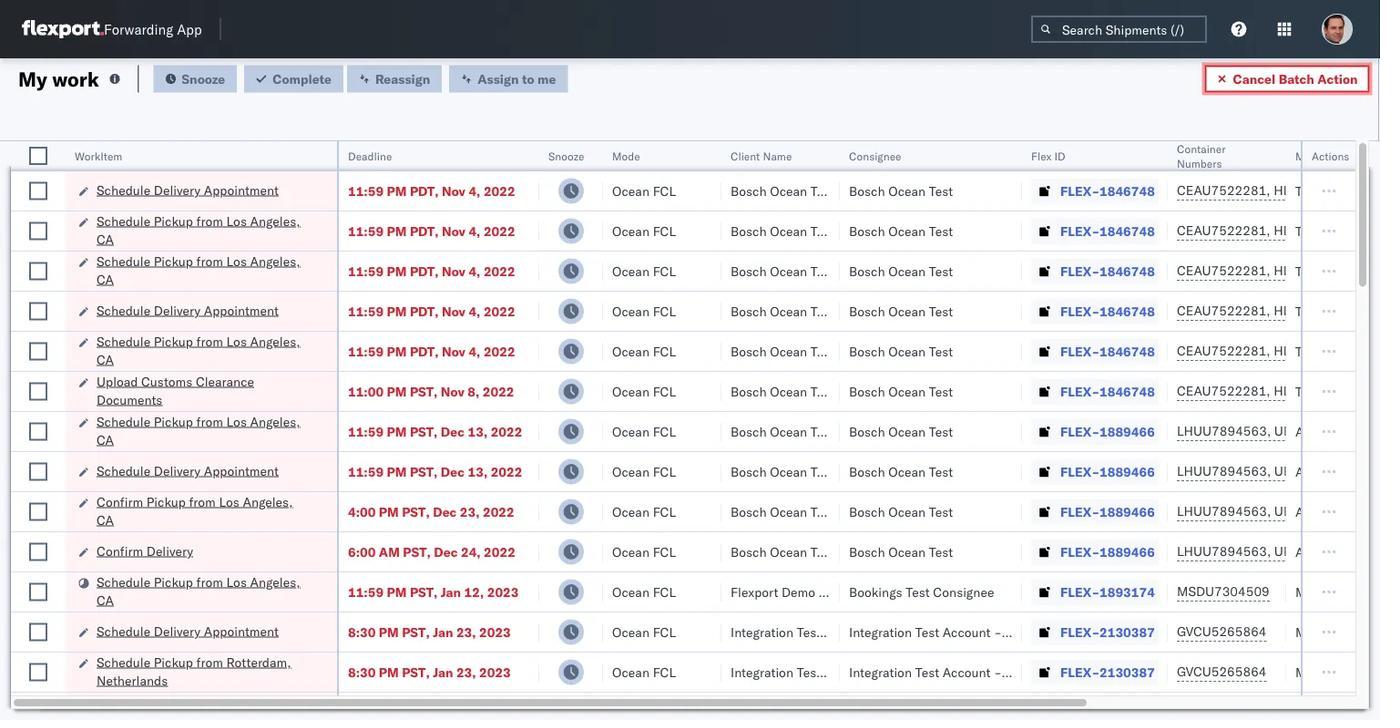 Task type: locate. For each thing, give the bounding box(es) containing it.
id
[[1055, 149, 1066, 163]]

pickup for confirm pickup from los angeles, ca button
[[147, 494, 186, 510]]

2 schedule delivery appointment from the top
[[97, 302, 279, 318]]

6 ceau7522281, from the top
[[1178, 383, 1271, 399]]

3 ceau7522281, from the top
[[1178, 263, 1271, 278]]

delivery down workitem button
[[154, 182, 201, 198]]

account
[[943, 624, 991, 640], [943, 664, 991, 680]]

nov
[[442, 183, 466, 199], [442, 223, 466, 239], [442, 263, 466, 279], [442, 303, 466, 319], [442, 343, 466, 359], [441, 383, 465, 399]]

1 vertical spatial account
[[943, 664, 991, 680]]

23, for rotterdam,
[[457, 664, 476, 680]]

flex-1846748 button
[[1032, 178, 1159, 204], [1032, 178, 1159, 204], [1032, 218, 1159, 244], [1032, 218, 1159, 244], [1032, 258, 1159, 284], [1032, 258, 1159, 284], [1032, 299, 1159, 324], [1032, 299, 1159, 324], [1032, 339, 1159, 364], [1032, 339, 1159, 364], [1032, 379, 1159, 404], [1032, 379, 1159, 404]]

deadline button
[[339, 145, 521, 163]]

1846748 for 4th "schedule pickup from los angeles, ca" button from the bottom of the page
[[1100, 343, 1156, 359]]

1 vertical spatial karl
[[1006, 664, 1029, 680]]

integration test account - karl lagerfeld for schedule delivery appointment
[[850, 624, 1087, 640]]

2 4, from the top
[[469, 223, 481, 239]]

0 vertical spatial maeu9408431
[[1296, 624, 1381, 640]]

ca
[[97, 231, 114, 247], [97, 271, 114, 287], [97, 351, 114, 367], [97, 432, 114, 448], [97, 512, 114, 528], [97, 592, 114, 608], [97, 712, 114, 720]]

ca for 4th "schedule pickup from los angeles, ca" button from the bottom of the page
[[97, 351, 114, 367]]

- for schedule delivery appointment
[[995, 624, 1003, 640]]

1 vertical spatial 8:30 pm pst, jan 23, 2023
[[348, 664, 511, 680]]

angeles, for 1st "schedule pickup from los angeles, ca" button from the bottom's schedule pickup from los angeles, ca link
[[250, 694, 300, 710]]

1 vertical spatial integration
[[850, 664, 912, 680]]

schedule pickup from los angeles, ca
[[97, 213, 300, 247], [97, 253, 300, 287], [97, 333, 300, 367], [97, 413, 300, 448], [97, 574, 300, 608], [97, 694, 300, 720]]

Search Shipments (/) text field
[[1032, 15, 1208, 43]]

11:59
[[348, 183, 384, 199], [348, 223, 384, 239], [348, 263, 384, 279], [348, 303, 384, 319], [348, 343, 384, 359], [348, 423, 384, 439], [348, 464, 384, 479], [348, 584, 384, 600]]

8 11:59 from the top
[[348, 584, 384, 600]]

6 fcl from the top
[[653, 383, 676, 399]]

11:59 pm pdt, nov 4, 2022
[[348, 183, 516, 199], [348, 223, 516, 239], [348, 263, 516, 279], [348, 303, 516, 319], [348, 343, 516, 359]]

1 schedule pickup from los angeles, ca link from the top
[[97, 212, 314, 248]]

0 vertical spatial integration test account - karl lagerfeld
[[850, 624, 1087, 640]]

2022
[[484, 183, 516, 199], [484, 223, 516, 239], [484, 263, 516, 279], [484, 303, 516, 319], [484, 343, 516, 359], [483, 383, 515, 399], [491, 423, 523, 439], [491, 464, 523, 479], [483, 504, 515, 520], [484, 544, 516, 560]]

3 abcdefg7845 from the top
[[1296, 504, 1381, 520]]

hl
[[1371, 182, 1381, 198], [1371, 222, 1381, 238], [1371, 263, 1381, 278], [1371, 303, 1381, 319], [1371, 343, 1381, 359], [1371, 383, 1381, 399]]

flex-
[[1061, 183, 1100, 199], [1061, 223, 1100, 239], [1061, 263, 1100, 279], [1061, 303, 1100, 319], [1061, 343, 1100, 359], [1061, 383, 1100, 399], [1061, 423, 1100, 439], [1061, 464, 1100, 479], [1061, 504, 1100, 520], [1061, 544, 1100, 560], [1061, 584, 1100, 600], [1061, 624, 1100, 640], [1061, 664, 1100, 680]]

hl for upload customs clearance documents button
[[1371, 383, 1381, 399]]

resize handle column header for container numbers
[[1265, 141, 1287, 720]]

delivery for confirm delivery link
[[147, 543, 193, 559]]

los for second "schedule pickup from los angeles, ca" button from the bottom
[[227, 574, 247, 590]]

nov for first "schedule pickup from los angeles, ca" button
[[442, 223, 466, 239]]

2130387
[[1100, 624, 1156, 640], [1100, 664, 1156, 680]]

2 integration test account - karl lagerfeld from the top
[[850, 664, 1087, 680]]

delivery up the confirm pickup from los angeles, ca on the left of page
[[154, 463, 201, 479]]

confirm up confirm delivery
[[97, 494, 143, 510]]

1 vertical spatial integration test account - karl lagerfeld
[[850, 664, 1087, 680]]

4 ca from the top
[[97, 432, 114, 448]]

delivery inside button
[[147, 543, 193, 559]]

2 account from the top
[[943, 664, 991, 680]]

3 lhuu7894563, from the top
[[1178, 503, 1272, 519]]

mbl/mawb
[[1296, 149, 1360, 163]]

forwarding
[[104, 21, 173, 38]]

angeles, for first "schedule pickup from los angeles, ca" button's schedule pickup from los angeles, ca link
[[250, 213, 300, 229]]

1 ocean fcl from the top
[[613, 183, 676, 199]]

None checkbox
[[29, 147, 47, 165], [29, 182, 47, 200], [29, 222, 47, 240], [29, 262, 47, 280], [29, 382, 47, 401], [29, 583, 47, 601], [29, 147, 47, 165], [29, 182, 47, 200], [29, 222, 47, 240], [29, 262, 47, 280], [29, 382, 47, 401], [29, 583, 47, 601]]

bosch ocean test
[[731, 183, 835, 199], [850, 183, 954, 199], [731, 223, 835, 239], [850, 223, 954, 239], [731, 263, 835, 279], [850, 263, 954, 279], [731, 303, 835, 319], [850, 303, 954, 319], [731, 343, 835, 359], [850, 343, 954, 359], [731, 383, 835, 399], [850, 383, 954, 399], [731, 423, 835, 439], [850, 423, 954, 439], [731, 464, 835, 479], [850, 464, 954, 479], [731, 504, 835, 520], [850, 504, 954, 520], [731, 544, 835, 560], [850, 544, 954, 560]]

6 test123456 from the top
[[1296, 383, 1373, 399]]

delivery down the confirm pickup from los angeles, ca on the left of page
[[147, 543, 193, 559]]

0 vertical spatial confirm
[[97, 494, 143, 510]]

schedule delivery appointment button down workitem button
[[97, 181, 279, 201]]

ceau7522281, for 4th "schedule pickup from los angeles, ca" button from the bottom of the page
[[1178, 343, 1271, 359]]

24,
[[461, 544, 481, 560]]

-
[[995, 624, 1003, 640], [995, 664, 1003, 680]]

appointment up clearance at the left
[[204, 302, 279, 318]]

appointment up confirm pickup from los angeles, ca link
[[204, 463, 279, 479]]

flex-1889466
[[1061, 423, 1156, 439], [1061, 464, 1156, 479], [1061, 504, 1156, 520], [1061, 544, 1156, 560]]

schedule inside schedule pickup from rotterdam, netherlands
[[97, 654, 151, 670]]

8:30 pm pst, jan 23, 2023 for schedule pickup from rotterdam, netherlands
[[348, 664, 511, 680]]

gvcu5265864 for schedule delivery appointment
[[1178, 624, 1268, 639]]

5 1846748 from the top
[[1100, 343, 1156, 359]]

ceau7522281, hlxu6269489, hl
[[1178, 182, 1381, 198], [1178, 222, 1381, 238], [1178, 263, 1381, 278], [1178, 303, 1381, 319], [1178, 343, 1381, 359], [1178, 383, 1381, 399]]

2 appointment from the top
[[204, 302, 279, 318]]

angeles, for schedule pickup from los angeles, ca link corresponding to 5th "schedule pickup from los angeles, ca" button from the bottom
[[250, 253, 300, 269]]

11:59 pm pst, dec 13, 2022 up 4:00 pm pst, dec 23, 2022
[[348, 464, 523, 479]]

2 vertical spatial 2023
[[480, 664, 511, 680]]

delivery up customs
[[154, 302, 201, 318]]

5 ceau7522281, from the top
[[1178, 343, 1271, 359]]

upload customs clearance documents button
[[97, 372, 314, 411]]

angeles, for schedule pickup from los angeles, ca link associated with fourth "schedule pickup from los angeles, ca" button
[[250, 413, 300, 429]]

schedule delivery appointment button
[[97, 181, 279, 201], [97, 301, 279, 321], [97, 462, 279, 482], [97, 622, 279, 642]]

delivery up schedule pickup from rotterdam, netherlands
[[154, 623, 201, 639]]

ca for fourth "schedule pickup from los angeles, ca" button
[[97, 432, 114, 448]]

3 hlxu6269489, from the top
[[1275, 263, 1368, 278]]

4,
[[469, 183, 481, 199], [469, 223, 481, 239], [469, 263, 481, 279], [469, 303, 481, 319], [469, 343, 481, 359]]

appointment up rotterdam,
[[204, 623, 279, 639]]

integration test account - karl lagerfeld
[[850, 624, 1087, 640], [850, 664, 1087, 680]]

schedule delivery appointment for 3rd schedule delivery appointment "link" from the top of the page
[[97, 463, 279, 479]]

schedule delivery appointment link
[[97, 181, 279, 199], [97, 301, 279, 319], [97, 462, 279, 480], [97, 622, 279, 640]]

4 flex- from the top
[[1061, 303, 1100, 319]]

consignee
[[850, 149, 902, 163], [819, 584, 880, 600], [934, 584, 995, 600]]

angeles, inside the confirm pickup from los angeles, ca
[[243, 494, 293, 510]]

angeles,
[[250, 213, 300, 229], [250, 253, 300, 269], [250, 333, 300, 349], [250, 413, 300, 429], [243, 494, 293, 510], [250, 574, 300, 590], [250, 694, 300, 710]]

flexport. image
[[22, 20, 104, 38]]

1 1889466 from the top
[[1100, 423, 1156, 439]]

6 ocean fcl from the top
[[613, 383, 676, 399]]

0 vertical spatial flex-2130387
[[1061, 624, 1156, 640]]

schedule delivery appointment up schedule pickup from rotterdam, netherlands
[[97, 623, 279, 639]]

3 uetu5238478 from the top
[[1275, 503, 1364, 519]]

3 ocean fcl from the top
[[613, 263, 676, 279]]

5 11:59 pm pdt, nov 4, 2022 from the top
[[348, 343, 516, 359]]

resize handle column header for flex id
[[1147, 141, 1169, 720]]

0 vertical spatial jan
[[441, 584, 461, 600]]

2 hl from the top
[[1371, 222, 1381, 238]]

ca for first "schedule pickup from los angeles, ca" button
[[97, 231, 114, 247]]

schedule delivery appointment button up the confirm pickup from los angeles, ca on the left of page
[[97, 462, 279, 482]]

13,
[[468, 423, 488, 439], [468, 464, 488, 479]]

2 11:59 pm pdt, nov 4, 2022 from the top
[[348, 223, 516, 239]]

flex-1846748
[[1061, 183, 1156, 199], [1061, 223, 1156, 239], [1061, 263, 1156, 279], [1061, 303, 1156, 319], [1061, 343, 1156, 359], [1061, 383, 1156, 399]]

from for confirm pickup from los angeles, ca button
[[189, 494, 216, 510]]

2 vertical spatial 23,
[[457, 664, 476, 680]]

confirm delivery
[[97, 543, 193, 559]]

pdt,
[[410, 183, 439, 199], [410, 223, 439, 239], [410, 263, 439, 279], [410, 303, 439, 319], [410, 343, 439, 359]]

4:00
[[348, 504, 376, 520]]

test123456 for first "schedule pickup from los angeles, ca" button
[[1296, 223, 1373, 239]]

documents
[[97, 392, 163, 407]]

7 ca from the top
[[97, 712, 114, 720]]

resize handle column header for deadline
[[518, 141, 540, 720]]

from for 4th "schedule pickup from los angeles, ca" button from the bottom of the page
[[197, 333, 223, 349]]

hlxu6269489, for upload customs clearance documents button
[[1275, 383, 1368, 399]]

8:30 for schedule delivery appointment
[[348, 624, 376, 640]]

6 schedule pickup from los angeles, ca link from the top
[[97, 693, 314, 720]]

3 pdt, from the top
[[410, 263, 439, 279]]

los for 4th "schedule pickup from los angeles, ca" button from the bottom of the page
[[227, 333, 247, 349]]

0 vertical spatial integration
[[850, 624, 912, 640]]

uetu5238478
[[1275, 423, 1364, 439], [1275, 463, 1364, 479], [1275, 503, 1364, 519], [1275, 543, 1364, 559]]

cancel
[[1234, 71, 1276, 87]]

3 1846748 from the top
[[1100, 263, 1156, 279]]

4 ceau7522281, hlxu6269489, hl from the top
[[1178, 303, 1381, 319]]

schedule pickup from los angeles, ca for first "schedule pickup from los angeles, ca" button
[[97, 213, 300, 247]]

3 hl from the top
[[1371, 263, 1381, 278]]

schedule delivery appointment link down workitem button
[[97, 181, 279, 199]]

11:59 pm pdt, nov 4, 2022 for 4th "schedule pickup from los angeles, ca" button from the bottom of the page
[[348, 343, 516, 359]]

3 ceau7522281, hlxu6269489, hl from the top
[[1178, 263, 1381, 278]]

11:59 pm pdt, nov 4, 2022 for first "schedule pickup from los angeles, ca" button
[[348, 223, 516, 239]]

0 vertical spatial lagerfeld
[[1033, 624, 1087, 640]]

1 vertical spatial 2130387
[[1100, 664, 1156, 680]]

3 flex-1889466 from the top
[[1061, 504, 1156, 520]]

maeu9408431
[[1296, 624, 1381, 640], [1296, 664, 1381, 680]]

container numbers
[[1178, 142, 1227, 170]]

0 vertical spatial gvcu5265864
[[1178, 624, 1268, 639]]

2 vertical spatial jan
[[433, 664, 453, 680]]

flex id button
[[1023, 145, 1150, 163]]

1 schedule pickup from los angeles, ca from the top
[[97, 213, 300, 247]]

flex-1889466 button
[[1032, 419, 1159, 444], [1032, 419, 1159, 444], [1032, 459, 1159, 484], [1032, 459, 1159, 484], [1032, 499, 1159, 525], [1032, 499, 1159, 525], [1032, 539, 1159, 565], [1032, 539, 1159, 565]]

1 vertical spatial 11:59 pm pst, dec 13, 2022
[[348, 464, 523, 479]]

6 schedule pickup from los angeles, ca button from the top
[[97, 693, 314, 720]]

schedule pickup from los angeles, ca button
[[97, 212, 314, 250], [97, 252, 314, 290], [97, 332, 314, 371], [97, 412, 314, 451], [97, 573, 314, 611], [97, 693, 314, 720]]

2 ca from the top
[[97, 271, 114, 287]]

fcl
[[653, 183, 676, 199], [653, 223, 676, 239], [653, 263, 676, 279], [653, 303, 676, 319], [653, 343, 676, 359], [653, 383, 676, 399], [653, 423, 676, 439], [653, 464, 676, 479], [653, 504, 676, 520], [653, 544, 676, 560], [653, 584, 676, 600], [653, 624, 676, 640], [653, 664, 676, 680]]

0 vertical spatial 2130387
[[1100, 624, 1156, 640]]

ocean
[[613, 183, 650, 199], [770, 183, 808, 199], [889, 183, 926, 199], [613, 223, 650, 239], [770, 223, 808, 239], [889, 223, 926, 239], [613, 263, 650, 279], [770, 263, 808, 279], [889, 263, 926, 279], [613, 303, 650, 319], [770, 303, 808, 319], [889, 303, 926, 319], [613, 343, 650, 359], [770, 343, 808, 359], [889, 343, 926, 359], [613, 383, 650, 399], [770, 383, 808, 399], [889, 383, 926, 399], [613, 423, 650, 439], [770, 423, 808, 439], [889, 423, 926, 439], [613, 464, 650, 479], [770, 464, 808, 479], [889, 464, 926, 479], [613, 504, 650, 520], [770, 504, 808, 520], [889, 504, 926, 520], [613, 544, 650, 560], [770, 544, 808, 560], [889, 544, 926, 560], [613, 584, 650, 600], [613, 624, 650, 640], [613, 664, 650, 680]]

10 fcl from the top
[[653, 544, 676, 560]]

schedule delivery appointment for 1st schedule delivery appointment "link" from the top
[[97, 182, 279, 198]]

pickup inside the confirm pickup from los angeles, ca
[[147, 494, 186, 510]]

10 resize handle column header from the left
[[1335, 141, 1356, 720]]

confirm pickup from los angeles, ca button
[[97, 493, 314, 531]]

schedule delivery appointment button up customs
[[97, 301, 279, 321]]

confirm inside the confirm pickup from los angeles, ca
[[97, 494, 143, 510]]

test
[[811, 183, 835, 199], [930, 183, 954, 199], [811, 223, 835, 239], [930, 223, 954, 239], [811, 263, 835, 279], [930, 263, 954, 279], [811, 303, 835, 319], [930, 303, 954, 319], [811, 343, 835, 359], [930, 343, 954, 359], [811, 383, 835, 399], [930, 383, 954, 399], [811, 423, 835, 439], [930, 423, 954, 439], [811, 464, 835, 479], [930, 464, 954, 479], [811, 504, 835, 520], [930, 504, 954, 520], [811, 544, 835, 560], [930, 544, 954, 560], [906, 584, 930, 600], [916, 624, 940, 640], [916, 664, 940, 680]]

1 ca from the top
[[97, 231, 114, 247]]

schedule pickup from los angeles, ca for 1st "schedule pickup from los angeles, ca" button from the bottom
[[97, 694, 300, 720]]

confirm delivery button
[[97, 542, 193, 562]]

2130387 for schedule delivery appointment
[[1100, 624, 1156, 640]]

angeles, for schedule pickup from los angeles, ca link related to 4th "schedule pickup from los angeles, ca" button from the bottom of the page
[[250, 333, 300, 349]]

schedule pickup from los angeles, ca link for second "schedule pickup from los angeles, ca" button from the bottom
[[97, 573, 314, 609]]

8:30 pm pst, jan 23, 2023
[[348, 624, 511, 640], [348, 664, 511, 680]]

1 11:59 from the top
[[348, 183, 384, 199]]

5 schedule pickup from los angeles, ca button from the top
[[97, 573, 314, 611]]

name
[[763, 149, 792, 163]]

container
[[1178, 142, 1227, 155]]

schedule delivery appointment
[[97, 182, 279, 198], [97, 302, 279, 318], [97, 463, 279, 479], [97, 623, 279, 639]]

resize handle column header for client name
[[819, 141, 840, 720]]

13, up 4:00 pm pst, dec 23, 2022
[[468, 464, 488, 479]]

confirm for confirm pickup from los angeles, ca
[[97, 494, 143, 510]]

flex-1893174 button
[[1032, 579, 1159, 605], [1032, 579, 1159, 605]]

8:30 for schedule pickup from rotterdam, netherlands
[[348, 664, 376, 680]]

6 schedule pickup from los angeles, ca from the top
[[97, 694, 300, 720]]

5 schedule pickup from los angeles, ca from the top
[[97, 574, 300, 608]]

2 maeu9408431 from the top
[[1296, 664, 1381, 680]]

pickup for schedule pickup from rotterdam, netherlands button
[[154, 654, 193, 670]]

11:59 pm pst, dec 13, 2022 down the 11:00 pm pst, nov 8, 2022
[[348, 423, 523, 439]]

confirm pickup from los angeles, ca
[[97, 494, 293, 528]]

4 pdt, from the top
[[410, 303, 439, 319]]

1 flex-2130387 from the top
[[1061, 624, 1156, 640]]

0 vertical spatial karl
[[1006, 624, 1029, 640]]

from inside the confirm pickup from los angeles, ca
[[189, 494, 216, 510]]

1 account from the top
[[943, 624, 991, 640]]

None checkbox
[[29, 302, 47, 320], [29, 342, 47, 361], [29, 423, 47, 441], [29, 463, 47, 481], [29, 503, 47, 521], [29, 543, 47, 561], [29, 623, 47, 641], [29, 663, 47, 681], [29, 302, 47, 320], [29, 342, 47, 361], [29, 423, 47, 441], [29, 463, 47, 481], [29, 503, 47, 521], [29, 543, 47, 561], [29, 623, 47, 641], [29, 663, 47, 681]]

2 8:30 pm pst, jan 23, 2023 from the top
[[348, 664, 511, 680]]

ocean fcl
[[613, 183, 676, 199], [613, 223, 676, 239], [613, 263, 676, 279], [613, 303, 676, 319], [613, 343, 676, 359], [613, 383, 676, 399], [613, 423, 676, 439], [613, 464, 676, 479], [613, 504, 676, 520], [613, 544, 676, 560], [613, 584, 676, 600], [613, 624, 676, 640], [613, 664, 676, 680]]

0 vertical spatial 23,
[[460, 504, 480, 520]]

schedule delivery appointment down workitem button
[[97, 182, 279, 198]]

5 pdt, from the top
[[410, 343, 439, 359]]

hl for 4th "schedule pickup from los angeles, ca" button from the bottom of the page
[[1371, 343, 1381, 359]]

schedule delivery appointment link up schedule pickup from rotterdam, netherlands
[[97, 622, 279, 640]]

10 schedule from the top
[[97, 654, 151, 670]]

delivery
[[154, 182, 201, 198], [154, 302, 201, 318], [154, 463, 201, 479], [147, 543, 193, 559], [154, 623, 201, 639]]

1 vertical spatial flex-2130387
[[1061, 664, 1156, 680]]

0 vertical spatial 2023
[[487, 584, 519, 600]]

ca inside the confirm pickup from los angeles, ca
[[97, 512, 114, 528]]

resize handle column header
[[44, 141, 66, 720], [315, 141, 337, 720], [518, 141, 540, 720], [582, 141, 603, 720], [700, 141, 722, 720], [819, 141, 840, 720], [1001, 141, 1023, 720], [1147, 141, 1169, 720], [1265, 141, 1287, 720], [1335, 141, 1356, 720]]

13, down 8,
[[468, 423, 488, 439]]

appointment down workitem button
[[204, 182, 279, 198]]

8,
[[468, 383, 480, 399]]

0 vertical spatial -
[[995, 624, 1003, 640]]

schedule pickup from los angeles, ca link for 1st "schedule pickup from los angeles, ca" button from the bottom
[[97, 693, 314, 720]]

1 8:30 pm pst, jan 23, 2023 from the top
[[348, 624, 511, 640]]

flex-2130387 button
[[1032, 619, 1159, 645], [1032, 619, 1159, 645], [1032, 660, 1159, 685], [1032, 660, 1159, 685]]

0 vertical spatial 8:30 pm pst, jan 23, 2023
[[348, 624, 511, 640]]

dec left '24,'
[[434, 544, 458, 560]]

7 11:59 from the top
[[348, 464, 384, 479]]

schedule delivery appointment link up the confirm pickup from los angeles, ca on the left of page
[[97, 462, 279, 480]]

5 ocean fcl from the top
[[613, 343, 676, 359]]

8:30 pm pst, jan 23, 2023 for schedule delivery appointment
[[348, 624, 511, 640]]

gvcu5265864
[[1178, 624, 1268, 639], [1178, 664, 1268, 680]]

dec up 6:00 am pst, dec 24, 2022 on the bottom left of page
[[433, 504, 457, 520]]

6 hl from the top
[[1371, 383, 1381, 399]]

confirm down the confirm pickup from los angeles, ca on the left of page
[[97, 543, 143, 559]]

karl
[[1006, 624, 1029, 640], [1006, 664, 1029, 680]]

1 vertical spatial 13,
[[468, 464, 488, 479]]

3 schedule from the top
[[97, 253, 151, 269]]

confirm for confirm delivery
[[97, 543, 143, 559]]

7 flex- from the top
[[1061, 423, 1100, 439]]

flex-1846748 for 4th "schedule pickup from los angeles, ca" button from the bottom of the page
[[1061, 343, 1156, 359]]

test123456
[[1296, 183, 1373, 199], [1296, 223, 1373, 239], [1296, 263, 1373, 279], [1296, 303, 1373, 319], [1296, 343, 1373, 359], [1296, 383, 1373, 399]]

nov for 4th "schedule pickup from los angeles, ca" button from the bottom of the page
[[442, 343, 466, 359]]

8 flex- from the top
[[1061, 464, 1100, 479]]

1 11:59 pm pdt, nov 4, 2022 from the top
[[348, 183, 516, 199]]

1 ceau7522281, hlxu6269489, hl from the top
[[1178, 182, 1381, 198]]

ceau7522281, hlxu6269489, hl for 4th "schedule pickup from los angeles, ca" button from the bottom of the page
[[1178, 343, 1381, 359]]

2 2130387 from the top
[[1100, 664, 1156, 680]]

5 ceau7522281, hlxu6269489, hl from the top
[[1178, 343, 1381, 359]]

2023 for los
[[487, 584, 519, 600]]

1889466
[[1100, 423, 1156, 439], [1100, 464, 1156, 479], [1100, 504, 1156, 520], [1100, 544, 1156, 560]]

flex-2130387 for schedule pickup from rotterdam, netherlands
[[1061, 664, 1156, 680]]

1 pdt, from the top
[[410, 183, 439, 199]]

1 vertical spatial lagerfeld
[[1033, 664, 1087, 680]]

integration test account - karl lagerfeld for schedule pickup from rotterdam, netherlands
[[850, 664, 1087, 680]]

ceau7522281, hlxu6269489, hl for first "schedule pickup from los angeles, ca" button
[[1178, 222, 1381, 238]]

5 test123456 from the top
[[1296, 343, 1373, 359]]

4 lhuu7894563, uetu5238478 from the top
[[1178, 543, 1364, 559]]

confirm
[[97, 494, 143, 510], [97, 543, 143, 559]]

from
[[197, 213, 223, 229], [197, 253, 223, 269], [197, 333, 223, 349], [197, 413, 223, 429], [189, 494, 216, 510], [197, 574, 223, 590], [197, 654, 223, 670], [197, 694, 223, 710]]

lagerfeld
[[1033, 624, 1087, 640], [1033, 664, 1087, 680]]

1846748
[[1100, 183, 1156, 199], [1100, 223, 1156, 239], [1100, 263, 1156, 279], [1100, 303, 1156, 319], [1100, 343, 1156, 359], [1100, 383, 1156, 399]]

schedule pickup from los angeles, ca for second "schedule pickup from los angeles, ca" button from the bottom
[[97, 574, 300, 608]]

2 ceau7522281, hlxu6269489, hl from the top
[[1178, 222, 1381, 238]]

from inside schedule pickup from rotterdam, netherlands
[[197, 654, 223, 670]]

hlxu6269489, for first "schedule pickup from los angeles, ca" button
[[1275, 222, 1368, 238]]

1 vertical spatial gvcu5265864
[[1178, 664, 1268, 680]]

11:59 pm pdt, nov 4, 2022 for 5th "schedule pickup from los angeles, ca" button from the bottom
[[348, 263, 516, 279]]

flex-1893174
[[1061, 584, 1156, 600]]

app
[[177, 21, 202, 38]]

los inside the confirm pickup from los angeles, ca
[[219, 494, 240, 510]]

schedule pickup from rotterdam, netherlands link
[[97, 653, 314, 690]]

ceau7522281, for 5th "schedule pickup from los angeles, ca" button from the bottom
[[1178, 263, 1271, 278]]

2 lagerfeld from the top
[[1033, 664, 1087, 680]]

abcdefg7845
[[1296, 423, 1381, 439], [1296, 464, 1381, 479], [1296, 504, 1381, 520], [1296, 544, 1381, 560]]

ca for second "schedule pickup from los angeles, ca" button from the bottom
[[97, 592, 114, 608]]

0 vertical spatial 13,
[[468, 423, 488, 439]]

lhuu7894563,
[[1178, 423, 1272, 439], [1178, 463, 1272, 479], [1178, 503, 1272, 519], [1178, 543, 1272, 559]]

test123456 for 4th "schedule pickup from los angeles, ca" button from the bottom of the page
[[1296, 343, 1373, 359]]

1 vertical spatial maeu9408431
[[1296, 664, 1381, 680]]

schedule delivery appointment button up schedule pickup from rotterdam, netherlands
[[97, 622, 279, 642]]

delivery for 1st schedule delivery appointment "link" from the bottom
[[154, 623, 201, 639]]

1 confirm from the top
[[97, 494, 143, 510]]

1 vertical spatial confirm
[[97, 543, 143, 559]]

2 resize handle column header from the left
[[315, 141, 337, 720]]

1 flex- from the top
[[1061, 183, 1100, 199]]

3 11:59 from the top
[[348, 263, 384, 279]]

0 vertical spatial account
[[943, 624, 991, 640]]

pickup inside schedule pickup from rotterdam, netherlands
[[154, 654, 193, 670]]

schedule delivery appointment up the confirm pickup from los angeles, ca on the left of page
[[97, 463, 279, 479]]

from for 1st "schedule pickup from los angeles, ca" button from the bottom
[[197, 694, 223, 710]]

2130387 for schedule pickup from rotterdam, netherlands
[[1100, 664, 1156, 680]]

hlxu6269489,
[[1275, 182, 1368, 198], [1275, 222, 1368, 238], [1275, 263, 1368, 278], [1275, 303, 1368, 319], [1275, 343, 1368, 359], [1275, 383, 1368, 399]]

6 ceau7522281, hlxu6269489, hl from the top
[[1178, 383, 1381, 399]]

5 resize handle column header from the left
[[700, 141, 722, 720]]

4, for 5th "schedule pickup from los angeles, ca" button from the bottom
[[469, 263, 481, 279]]

3 flex-1846748 from the top
[[1061, 263, 1156, 279]]

4 hl from the top
[[1371, 303, 1381, 319]]

1 schedule delivery appointment button from the top
[[97, 181, 279, 201]]

1 vertical spatial -
[[995, 664, 1003, 680]]

pickup
[[154, 213, 193, 229], [154, 253, 193, 269], [154, 333, 193, 349], [154, 413, 193, 429], [147, 494, 186, 510], [154, 574, 193, 590], [154, 654, 193, 670], [154, 694, 193, 710]]

nov for 5th "schedule pickup from los angeles, ca" button from the bottom
[[442, 263, 466, 279]]

23,
[[460, 504, 480, 520], [457, 624, 476, 640], [457, 664, 476, 680]]

3 ca from the top
[[97, 351, 114, 367]]

schedule pickup from los angeles, ca link for 5th "schedule pickup from los angeles, ca" button from the bottom
[[97, 252, 314, 289]]

3 schedule delivery appointment link from the top
[[97, 462, 279, 480]]

0 vertical spatial 11:59 pm pst, dec 13, 2022
[[348, 423, 523, 439]]

1893174
[[1100, 584, 1156, 600]]

2 integration from the top
[[850, 664, 912, 680]]

schedule delivery appointment for 1st schedule delivery appointment "link" from the bottom
[[97, 623, 279, 639]]

1 vertical spatial 8:30
[[348, 664, 376, 680]]

my work
[[18, 66, 99, 91]]

1 11:59 pm pst, dec 13, 2022 from the top
[[348, 423, 523, 439]]

0 vertical spatial 8:30
[[348, 624, 376, 640]]

3 schedule pickup from los angeles, ca link from the top
[[97, 332, 314, 369]]

2 confirm from the top
[[97, 543, 143, 559]]

8 resize handle column header from the left
[[1147, 141, 1169, 720]]

integration
[[850, 624, 912, 640], [850, 664, 912, 680]]

schedule delivery appointment up customs
[[97, 302, 279, 318]]

schedule
[[97, 182, 151, 198], [97, 213, 151, 229], [97, 253, 151, 269], [97, 302, 151, 318], [97, 333, 151, 349], [97, 413, 151, 429], [97, 463, 151, 479], [97, 574, 151, 590], [97, 623, 151, 639], [97, 654, 151, 670], [97, 694, 151, 710]]

delivery for 3rd schedule delivery appointment "link" from the top of the page
[[154, 463, 201, 479]]

schedule delivery appointment link up customs
[[97, 301, 279, 319]]



Task type: vqa. For each thing, say whether or not it's contained in the screenshot.


Task type: describe. For each thing, give the bounding box(es) containing it.
3 flex- from the top
[[1061, 263, 1100, 279]]

upload
[[97, 373, 138, 389]]

consignee for flexport demo consignee
[[819, 584, 880, 600]]

angeles, for schedule pickup from los angeles, ca link related to second "schedule pickup from los angeles, ca" button from the bottom
[[250, 574, 300, 590]]

5 11:59 from the top
[[348, 343, 384, 359]]

pdt, for first "schedule pickup from los angeles, ca" button
[[410, 223, 439, 239]]

los for fourth "schedule pickup from los angeles, ca" button
[[227, 413, 247, 429]]

nov for upload customs clearance documents button
[[441, 383, 465, 399]]

2 flex- from the top
[[1061, 223, 1100, 239]]

4, for first "schedule pickup from los angeles, ca" button
[[469, 223, 481, 239]]

12 ocean fcl from the top
[[613, 624, 676, 640]]

los for first "schedule pickup from los angeles, ca" button
[[227, 213, 247, 229]]

workitem button
[[66, 145, 319, 163]]

1 vertical spatial 23,
[[457, 624, 476, 640]]

6:00
[[348, 544, 376, 560]]

consignee button
[[840, 145, 1005, 163]]

demo
[[782, 584, 816, 600]]

los for 5th "schedule pickup from los angeles, ca" button from the bottom
[[227, 253, 247, 269]]

11 fcl from the top
[[653, 584, 676, 600]]

jan for los
[[441, 584, 461, 600]]

flex
[[1032, 149, 1052, 163]]

mbl/mawb num
[[1296, 149, 1381, 163]]

hlxu6269489, for 5th "schedule pickup from los angeles, ca" button from the bottom
[[1275, 263, 1368, 278]]

4 ocean fcl from the top
[[613, 303, 676, 319]]

flex-1846748 for 5th "schedule pickup from los angeles, ca" button from the bottom
[[1061, 263, 1156, 279]]

3 schedule pickup from los angeles, ca button from the top
[[97, 332, 314, 371]]

ceau7522281, hlxu6269489, hl for upload customs clearance documents button
[[1178, 383, 1381, 399]]

2 13, from the top
[[468, 464, 488, 479]]

9 ocean fcl from the top
[[613, 504, 676, 520]]

customs
[[141, 373, 193, 389]]

hl for 5th "schedule pickup from los angeles, ca" button from the bottom
[[1371, 263, 1381, 278]]

4 11:59 pm pdt, nov 4, 2022 from the top
[[348, 303, 516, 319]]

7 schedule from the top
[[97, 463, 151, 479]]

consignee for bookings test consignee
[[934, 584, 995, 600]]

ca for 5th "schedule pickup from los angeles, ca" button from the bottom
[[97, 271, 114, 287]]

lagerfeld for schedule pickup from rotterdam, netherlands
[[1033, 664, 1087, 680]]

resize handle column header for consignee
[[1001, 141, 1023, 720]]

4 test123456 from the top
[[1296, 303, 1373, 319]]

schedule pickup from los angeles, ca for fourth "schedule pickup from los angeles, ca" button
[[97, 413, 300, 448]]

4 ceau7522281, from the top
[[1178, 303, 1271, 319]]

11:59 pm pst, jan 12, 2023
[[348, 584, 519, 600]]

test123456 for upload customs clearance documents button
[[1296, 383, 1373, 399]]

mbl/mawb num button
[[1287, 145, 1381, 163]]

dec down the 11:00 pm pst, nov 8, 2022
[[441, 423, 465, 439]]

13 ocean fcl from the top
[[613, 664, 676, 680]]

1 hlxu6269489, from the top
[[1275, 182, 1368, 198]]

from for fourth "schedule pickup from los angeles, ca" button
[[197, 413, 223, 429]]

13 flex- from the top
[[1061, 664, 1100, 680]]

pickup for fourth "schedule pickup from los angeles, ca" button
[[154, 413, 193, 429]]

cancel batch action button
[[1205, 65, 1371, 93]]

2 ocean fcl from the top
[[613, 223, 676, 239]]

schedule pickup from rotterdam, netherlands
[[97, 654, 291, 688]]

9 schedule from the top
[[97, 623, 151, 639]]

2 abcdefg7845 from the top
[[1296, 464, 1381, 479]]

account for schedule pickup from rotterdam, netherlands
[[943, 664, 991, 680]]

gvcu5265864 for schedule pickup from rotterdam, netherlands
[[1178, 664, 1268, 680]]

6 schedule from the top
[[97, 413, 151, 429]]

schedule pickup from los angeles, ca for 4th "schedule pickup from los angeles, ca" button from the bottom of the page
[[97, 333, 300, 367]]

4 uetu5238478 from the top
[[1275, 543, 1364, 559]]

2 fcl from the top
[[653, 223, 676, 239]]

karl for schedule pickup from rotterdam, netherlands
[[1006, 664, 1029, 680]]

1 schedule pickup from los angeles, ca button from the top
[[97, 212, 314, 250]]

4 resize handle column header from the left
[[582, 141, 603, 720]]

maeu9408431 for schedule delivery appointment
[[1296, 624, 1381, 640]]

forwarding app
[[104, 21, 202, 38]]

6 11:59 from the top
[[348, 423, 384, 439]]

3 lhuu7894563, uetu5238478 from the top
[[1178, 503, 1364, 519]]

pickup for 1st "schedule pickup from los angeles, ca" button from the bottom
[[154, 694, 193, 710]]

msdu7304509
[[1178, 583, 1270, 599]]

4 flex-1846748 from the top
[[1061, 303, 1156, 319]]

10 ocean fcl from the top
[[613, 544, 676, 560]]

bookings
[[850, 584, 903, 600]]

client name button
[[722, 145, 822, 163]]

4 schedule from the top
[[97, 302, 151, 318]]

upload customs clearance documents link
[[97, 372, 314, 409]]

consignee inside button
[[850, 149, 902, 163]]

1846748 for first "schedule pickup from los angeles, ca" button
[[1100, 223, 1156, 239]]

2 1889466 from the top
[[1100, 464, 1156, 479]]

ceau7522281, hlxu6269489, hl for 5th "schedule pickup from los angeles, ca" button from the bottom
[[1178, 263, 1381, 278]]

rotterdam,
[[227, 654, 291, 670]]

11:00
[[348, 383, 384, 399]]

2 schedule pickup from los angeles, ca button from the top
[[97, 252, 314, 290]]

maeu9408431 for schedule pickup from rotterdam, netherlands
[[1296, 664, 1381, 680]]

4 flex-1889466 from the top
[[1061, 544, 1156, 560]]

confirm pickup from los angeles, ca link
[[97, 493, 314, 529]]

4, for 4th "schedule pickup from los angeles, ca" button from the bottom of the page
[[469, 343, 481, 359]]

1 13, from the top
[[468, 423, 488, 439]]

ceau7522281, for first "schedule pickup from los angeles, ca" button
[[1178, 222, 1271, 238]]

8 fcl from the top
[[653, 464, 676, 479]]

1 4, from the top
[[469, 183, 481, 199]]

3 fcl from the top
[[653, 263, 676, 279]]

7 ocean fcl from the top
[[613, 423, 676, 439]]

5 schedule from the top
[[97, 333, 151, 349]]

batch
[[1279, 71, 1315, 87]]

12 flex- from the top
[[1061, 624, 1100, 640]]

10 flex- from the top
[[1061, 544, 1100, 560]]

mode
[[613, 149, 641, 163]]

1846748 for 5th "schedule pickup from los angeles, ca" button from the bottom
[[1100, 263, 1156, 279]]

5 flex- from the top
[[1061, 343, 1100, 359]]

schedule pickup from rotterdam, netherlands button
[[97, 653, 314, 691]]

4 appointment from the top
[[204, 623, 279, 639]]

2 uetu5238478 from the top
[[1275, 463, 1364, 479]]

flex-2130387 for schedule delivery appointment
[[1061, 624, 1156, 640]]

1846748 for upload customs clearance documents button
[[1100, 383, 1156, 399]]

dec up 4:00 pm pst, dec 23, 2022
[[441, 464, 465, 479]]

2 schedule from the top
[[97, 213, 151, 229]]

mode button
[[603, 145, 704, 163]]

4 1846748 from the top
[[1100, 303, 1156, 319]]

container numbers button
[[1169, 138, 1269, 170]]

6 flex- from the top
[[1061, 383, 1100, 399]]

1 ceau7522281, from the top
[[1178, 182, 1271, 198]]

2 flex-1889466 from the top
[[1061, 464, 1156, 479]]

ceau7522281, for upload customs clearance documents button
[[1178, 383, 1271, 399]]

1 appointment from the top
[[204, 182, 279, 198]]

workitem
[[75, 149, 122, 163]]

11:00 pm pst, nov 8, 2022
[[348, 383, 515, 399]]

2 schedule delivery appointment button from the top
[[97, 301, 279, 321]]

schedule pickup from los angeles, ca link for fourth "schedule pickup from los angeles, ca" button
[[97, 412, 314, 449]]

2023 for rotterdam,
[[480, 664, 511, 680]]

3 appointment from the top
[[204, 463, 279, 479]]

pickup for second "schedule pickup from los angeles, ca" button from the bottom
[[154, 574, 193, 590]]

4 lhuu7894563, from the top
[[1178, 543, 1272, 559]]

action
[[1318, 71, 1359, 87]]

9 flex- from the top
[[1061, 504, 1100, 520]]

2 lhuu7894563, from the top
[[1178, 463, 1272, 479]]

2 11:59 pm pst, dec 13, 2022 from the top
[[348, 464, 523, 479]]

clearance
[[196, 373, 254, 389]]

account for schedule delivery appointment
[[943, 624, 991, 640]]

1 vertical spatial jan
[[433, 624, 453, 640]]

forwarding app link
[[22, 20, 202, 38]]

schedule pickup from los angeles, ca link for 4th "schedule pickup from los angeles, ca" button from the bottom of the page
[[97, 332, 314, 369]]

1 flex-1846748 from the top
[[1061, 183, 1156, 199]]

1 lhuu7894563, uetu5238478 from the top
[[1178, 423, 1364, 439]]

pickup for first "schedule pickup from los angeles, ca" button
[[154, 213, 193, 229]]

4 1889466 from the top
[[1100, 544, 1156, 560]]

resize handle column header for mode
[[700, 141, 722, 720]]

karl for schedule delivery appointment
[[1006, 624, 1029, 640]]

4 4, from the top
[[469, 303, 481, 319]]

angeles, for confirm pickup from los angeles, ca link
[[243, 494, 293, 510]]

my
[[18, 66, 47, 91]]

delivery for 2nd schedule delivery appointment "link" from the top
[[154, 302, 201, 318]]

4 fcl from the top
[[653, 303, 676, 319]]

4:00 pm pst, dec 23, 2022
[[348, 504, 515, 520]]

deadline
[[348, 149, 392, 163]]

client name
[[731, 149, 792, 163]]

11 ocean fcl from the top
[[613, 584, 676, 600]]

4 schedule delivery appointment link from the top
[[97, 622, 279, 640]]

2 lhuu7894563, uetu5238478 from the top
[[1178, 463, 1364, 479]]

cancel batch action
[[1234, 71, 1359, 87]]

2 11:59 from the top
[[348, 223, 384, 239]]

am
[[379, 544, 400, 560]]

snooze
[[549, 149, 585, 163]]

4 schedule pickup from los angeles, ca button from the top
[[97, 412, 314, 451]]

numbers
[[1178, 156, 1223, 170]]

ca for confirm pickup from los angeles, ca button
[[97, 512, 114, 528]]

flex-1846748 for first "schedule pickup from los angeles, ca" button
[[1061, 223, 1156, 239]]

6:00 am pst, dec 24, 2022
[[348, 544, 516, 560]]

test123456 for 5th "schedule pickup from los angeles, ca" button from the bottom
[[1296, 263, 1373, 279]]

4 abcdefg7845 from the top
[[1296, 544, 1381, 560]]

pdt, for 4th "schedule pickup from los angeles, ca" button from the bottom of the page
[[410, 343, 439, 359]]

pickup for 5th "schedule pickup from los angeles, ca" button from the bottom
[[154, 253, 193, 269]]

1 resize handle column header from the left
[[44, 141, 66, 720]]

work
[[52, 66, 99, 91]]

11 schedule from the top
[[97, 694, 151, 710]]

netherlands
[[97, 672, 168, 688]]

flexport
[[731, 584, 779, 600]]

8 ocean fcl from the top
[[613, 464, 676, 479]]

4 schedule delivery appointment button from the top
[[97, 622, 279, 642]]

9 fcl from the top
[[653, 504, 676, 520]]

flexport demo consignee
[[731, 584, 880, 600]]

flex-1846748 for upload customs clearance documents button
[[1061, 383, 1156, 399]]

los for confirm pickup from los angeles, ca button
[[219, 494, 240, 510]]

upload customs clearance documents
[[97, 373, 254, 407]]

confirm delivery link
[[97, 542, 193, 560]]

- for schedule pickup from rotterdam, netherlands
[[995, 664, 1003, 680]]

hl for first "schedule pickup from los angeles, ca" button
[[1371, 222, 1381, 238]]

12 fcl from the top
[[653, 624, 676, 640]]

13 fcl from the top
[[653, 664, 676, 680]]

12,
[[465, 584, 484, 600]]

flex id
[[1032, 149, 1066, 163]]

hlxu6269489, for 4th "schedule pickup from los angeles, ca" button from the bottom of the page
[[1275, 343, 1368, 359]]

integration for schedule delivery appointment
[[850, 624, 912, 640]]

1 1846748 from the top
[[1100, 183, 1156, 199]]

1 flex-1889466 from the top
[[1061, 423, 1156, 439]]

4 hlxu6269489, from the top
[[1275, 303, 1368, 319]]

schedule pickup from los angeles, ca for 5th "schedule pickup from los angeles, ca" button from the bottom
[[97, 253, 300, 287]]

bookings test consignee
[[850, 584, 995, 600]]

1 schedule delivery appointment link from the top
[[97, 181, 279, 199]]

1 lhuu7894563, from the top
[[1178, 423, 1272, 439]]

client
[[731, 149, 761, 163]]

actions
[[1313, 149, 1350, 163]]

maeu9736123
[[1296, 584, 1381, 600]]

pickup for 4th "schedule pickup from los angeles, ca" button from the bottom of the page
[[154, 333, 193, 349]]

1 vertical spatial 2023
[[480, 624, 511, 640]]

num
[[1363, 149, 1381, 163]]



